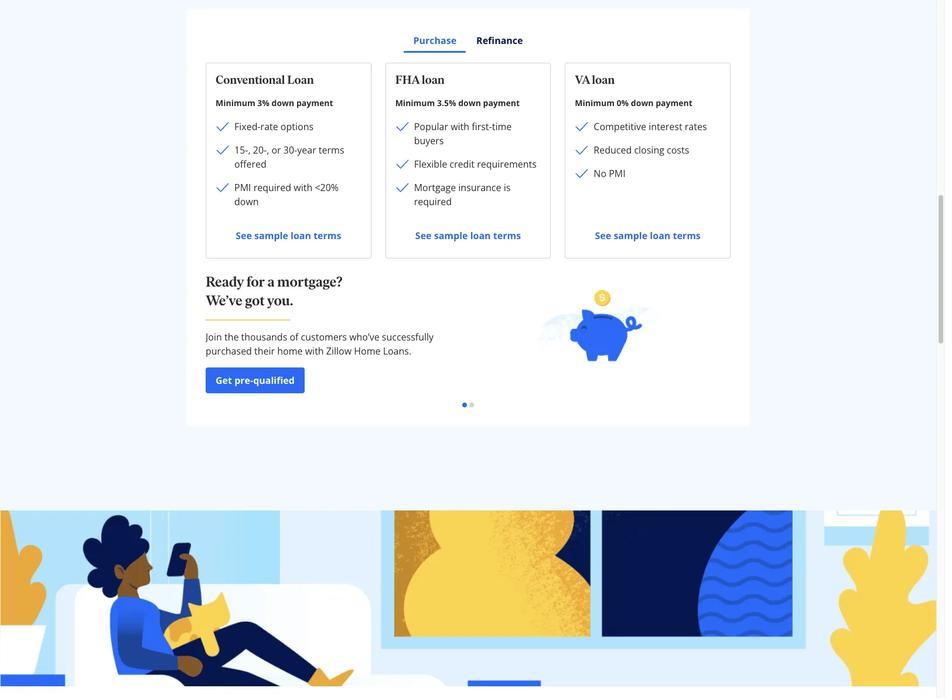 Task type: vqa. For each thing, say whether or not it's contained in the screenshot.
Alicia
no



Task type: locate. For each thing, give the bounding box(es) containing it.
got
[[245, 292, 265, 309]]

1 horizontal spatial ,
[[267, 144, 269, 157]]

2 horizontal spatial payment
[[656, 97, 693, 108]]

0 horizontal spatial minimum
[[216, 97, 255, 108]]

1 horizontal spatial pmi
[[609, 167, 626, 180]]

flexible
[[414, 158, 447, 171]]

0 horizontal spatial required
[[254, 181, 291, 194]]

payment up interest
[[656, 97, 693, 108]]

for
[[247, 273, 265, 290]]

3 see sample loan terms from the left
[[595, 229, 701, 242]]

mortgage insurance is required
[[414, 181, 511, 208]]

1 , from the left
[[248, 144, 251, 157]]

1 vertical spatial pmi
[[235, 181, 251, 194]]

required inside pmi required with <20% down
[[254, 181, 291, 194]]

0 vertical spatial pmi
[[609, 167, 626, 180]]

loans.
[[383, 345, 412, 358]]

refinance button
[[467, 28, 533, 53]]

no pmi
[[594, 167, 626, 180]]

va loan
[[575, 73, 615, 87]]

down right the 3.5%
[[459, 97, 481, 108]]

purchase button
[[404, 28, 467, 53]]

with left first-
[[451, 120, 470, 133]]

minimum for va
[[575, 97, 615, 108]]

1 minimum from the left
[[216, 97, 255, 108]]

minimum up fixed-
[[216, 97, 255, 108]]

who've
[[350, 331, 380, 344]]

purchased
[[206, 345, 252, 358]]

1 horizontal spatial see
[[416, 229, 432, 242]]

down for va loan
[[631, 97, 654, 108]]

2 horizontal spatial minimum
[[575, 97, 615, 108]]

competitive interest rates
[[594, 120, 707, 133]]

flexible credit requirements
[[414, 158, 537, 171]]

0%
[[617, 97, 629, 108]]

get pre-qualified
[[216, 374, 295, 387]]

pmi down 'offered'
[[235, 181, 251, 194]]

minimum
[[216, 97, 255, 108], [396, 97, 435, 108], [575, 97, 615, 108]]

competitive
[[594, 120, 647, 133]]

down right '0%'
[[631, 97, 654, 108]]

pmi
[[609, 167, 626, 180], [235, 181, 251, 194]]

conventional
[[216, 73, 285, 87]]

credit
[[450, 158, 475, 171]]

see sample loan terms link for va
[[575, 223, 721, 249]]

payment up time
[[483, 97, 520, 108]]

options
[[281, 120, 314, 133]]

3.5%
[[437, 97, 456, 108]]

minimum for conventional
[[216, 97, 255, 108]]

0 vertical spatial required
[[254, 181, 291, 194]]

1 horizontal spatial minimum
[[396, 97, 435, 108]]

, left or
[[267, 144, 269, 157]]

or
[[272, 144, 281, 157]]

we've
[[206, 292, 242, 309]]

2 minimum from the left
[[396, 97, 435, 108]]

a
[[268, 273, 275, 290]]

0 horizontal spatial see sample loan terms link
[[216, 223, 362, 249]]

3 sample from the left
[[614, 229, 648, 242]]

see
[[236, 229, 252, 242], [416, 229, 432, 242], [595, 229, 612, 242]]

0 horizontal spatial see
[[236, 229, 252, 242]]

2 horizontal spatial see
[[595, 229, 612, 242]]

the
[[224, 331, 239, 344]]

you.
[[267, 292, 293, 309]]

is
[[504, 181, 511, 194]]

popular with first-time buyers
[[414, 120, 512, 147]]

see sample loan terms
[[236, 229, 341, 242], [416, 229, 521, 242], [595, 229, 701, 242]]

with left <20%
[[294, 181, 313, 194]]

get pre-qualified group
[[206, 368, 454, 393]]

down for fha loan
[[459, 97, 481, 108]]

payment
[[297, 97, 333, 108], [483, 97, 520, 108], [656, 97, 693, 108]]

1 vertical spatial required
[[414, 195, 452, 208]]

0 horizontal spatial sample
[[254, 229, 288, 242]]

0 vertical spatial with
[[451, 120, 470, 133]]

0 horizontal spatial see sample loan terms
[[236, 229, 341, 242]]

purchase
[[414, 34, 457, 47]]

required down the mortgage
[[414, 195, 452, 208]]

15-, 20-, or 30-year terms offered
[[235, 144, 344, 171]]

3 see sample loan terms link from the left
[[575, 223, 721, 249]]

2 sample from the left
[[434, 229, 468, 242]]

1 horizontal spatial see sample loan terms
[[416, 229, 521, 242]]

with
[[451, 120, 470, 133], [294, 181, 313, 194], [305, 345, 324, 358]]

minimum down va loan
[[575, 97, 615, 108]]

offered
[[235, 158, 267, 171]]

<20%
[[315, 181, 339, 194]]

first-
[[472, 120, 492, 133]]

3 payment from the left
[[656, 97, 693, 108]]

minimum down the fha loan at the left top of the page
[[396, 97, 435, 108]]

1 horizontal spatial sample
[[434, 229, 468, 242]]

2 horizontal spatial see sample loan terms link
[[575, 223, 721, 249]]

down inside pmi required with <20% down
[[235, 195, 259, 208]]

loan
[[422, 73, 445, 87], [592, 73, 615, 87], [291, 229, 311, 242], [471, 229, 491, 242], [650, 229, 671, 242]]

payment down loan on the top
[[297, 97, 333, 108]]

2 horizontal spatial sample
[[614, 229, 648, 242]]

1 horizontal spatial payment
[[483, 97, 520, 108]]

30-
[[284, 144, 297, 157]]

down for conventional loan
[[272, 97, 294, 108]]

reduced
[[594, 144, 632, 157]]

1 vertical spatial with
[[294, 181, 313, 194]]

pmi right no
[[609, 167, 626, 180]]

required
[[254, 181, 291, 194], [414, 195, 452, 208]]

0 horizontal spatial ,
[[248, 144, 251, 157]]

, left 20-
[[248, 144, 251, 157]]

no
[[594, 167, 607, 180]]

2 see sample loan terms from the left
[[416, 229, 521, 242]]

mortgage
[[414, 181, 456, 194]]

down right 3%
[[272, 97, 294, 108]]

with down customers
[[305, 345, 324, 358]]

time
[[492, 120, 512, 133]]

see sample loan terms link
[[216, 223, 362, 249], [396, 223, 541, 249], [575, 223, 721, 249]]

2 horizontal spatial see sample loan terms
[[595, 229, 701, 242]]

0 horizontal spatial payment
[[297, 97, 333, 108]]

2 payment from the left
[[483, 97, 520, 108]]

va
[[575, 73, 590, 87]]

payment for fha loan
[[483, 97, 520, 108]]

down down 'offered'
[[235, 195, 259, 208]]

down
[[272, 97, 294, 108], [459, 97, 481, 108], [631, 97, 654, 108], [235, 195, 259, 208]]

3 minimum from the left
[[575, 97, 615, 108]]

zillow
[[326, 345, 352, 358]]

1 horizontal spatial required
[[414, 195, 452, 208]]

fha
[[396, 73, 420, 87]]

join
[[206, 331, 222, 344]]

3%
[[258, 97, 270, 108]]

sample
[[254, 229, 288, 242], [434, 229, 468, 242], [614, 229, 648, 242]]

required inside mortgage insurance is required
[[414, 195, 452, 208]]

2 vertical spatial with
[[305, 345, 324, 358]]

20-
[[253, 144, 267, 157]]

,
[[248, 144, 251, 157], [267, 144, 269, 157]]

1 horizontal spatial see sample loan terms link
[[396, 223, 541, 249]]

fixed-
[[235, 120, 261, 133]]

1 see sample loan terms from the left
[[236, 229, 341, 242]]

terms
[[319, 144, 344, 157], [314, 229, 341, 242], [494, 229, 521, 242], [673, 229, 701, 242]]

1 see from the left
[[236, 229, 252, 242]]

with inside popular with first-time buyers
[[451, 120, 470, 133]]

3 see from the left
[[595, 229, 612, 242]]

buyers
[[414, 134, 444, 147]]

1 see sample loan terms link from the left
[[216, 223, 362, 249]]

required down 'offered'
[[254, 181, 291, 194]]

1 sample from the left
[[254, 229, 288, 242]]

pmi inside pmi required with <20% down
[[235, 181, 251, 194]]

0 horizontal spatial pmi
[[235, 181, 251, 194]]

minimum 3.5% down payment
[[396, 97, 520, 108]]

successfully
[[382, 331, 434, 344]]

1 payment from the left
[[297, 97, 333, 108]]

2 , from the left
[[267, 144, 269, 157]]



Task type: describe. For each thing, give the bounding box(es) containing it.
interest
[[649, 120, 683, 133]]

see for va loan
[[595, 229, 612, 242]]

with inside pmi required with <20% down
[[294, 181, 313, 194]]

get
[[216, 374, 232, 387]]

see sample loan terms for va
[[595, 229, 701, 242]]

see sample loan terms for conventional
[[236, 229, 341, 242]]

ready for a mortgage? we've got you.
[[206, 273, 343, 309]]

payment for va loan
[[656, 97, 693, 108]]

closing
[[635, 144, 665, 157]]

with inside join the thousands of customers who've successfully purchased their home with zillow home loans.
[[305, 345, 324, 358]]

rates
[[685, 120, 707, 133]]

2 see sample loan terms link from the left
[[396, 223, 541, 249]]

qualified
[[253, 374, 295, 387]]

home
[[354, 345, 381, 358]]

15-
[[235, 144, 248, 157]]

minimum for fha
[[396, 97, 435, 108]]

minimum 3% down payment
[[216, 97, 333, 108]]

ready
[[206, 273, 244, 290]]

reduced closing costs
[[594, 144, 690, 157]]

refinance
[[477, 34, 523, 47]]

get pre-qualified link
[[206, 368, 305, 393]]

their
[[254, 345, 275, 358]]

pre-
[[235, 374, 253, 387]]

sample for conventional
[[254, 229, 288, 242]]

see sample loan terms link for conventional
[[216, 223, 362, 249]]

payment for conventional loan
[[297, 97, 333, 108]]

join the thousands of customers who've successfully purchased their home with zillow home loans.
[[206, 331, 434, 358]]

see for conventional loan
[[236, 229, 252, 242]]

2 see from the left
[[416, 229, 432, 242]]

minimum 0% down payment
[[575, 97, 693, 108]]

sample for va
[[614, 229, 648, 242]]

fixed-rate options
[[235, 120, 314, 133]]

mortgage?
[[277, 273, 343, 290]]

of
[[290, 331, 299, 344]]

loan
[[287, 73, 314, 87]]

requirements
[[477, 158, 537, 171]]

customers
[[301, 331, 347, 344]]

year
[[297, 144, 316, 157]]

fha loan
[[396, 73, 445, 87]]

home
[[277, 345, 303, 358]]

costs
[[667, 144, 690, 157]]

terms inside 15-, 20-, or 30-year terms offered
[[319, 144, 344, 157]]

thousands
[[241, 331, 287, 344]]

pmi required with <20% down
[[235, 181, 339, 208]]

popular
[[414, 120, 448, 133]]

insurance
[[459, 181, 502, 194]]

conventional loan
[[216, 73, 314, 87]]

rate
[[261, 120, 278, 133]]



